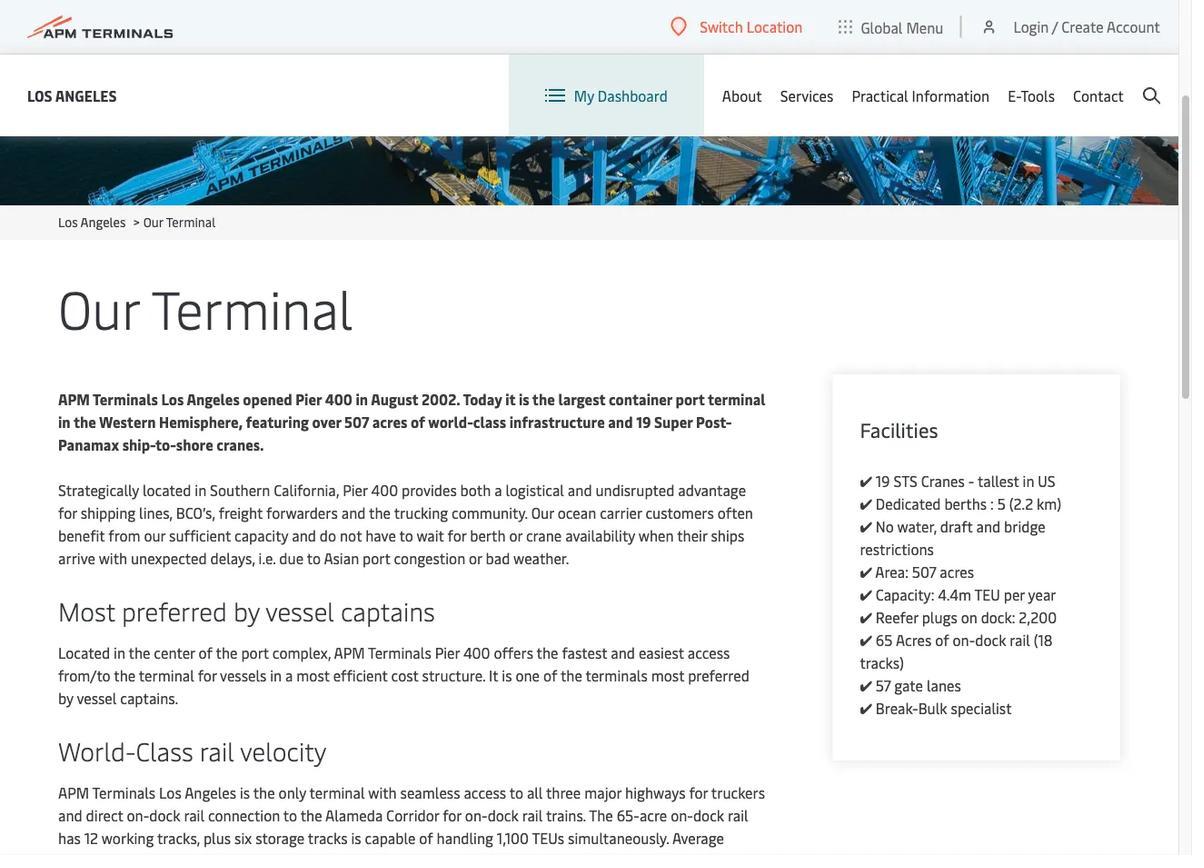 Task type: locate. For each thing, give the bounding box(es) containing it.
1 vertical spatial 19
[[876, 472, 890, 491]]

dedicated
[[876, 494, 941, 514]]

most preferred by vessel captains
[[58, 593, 435, 628]]

507 right over
[[345, 413, 369, 432]]

2 days from the left
[[449, 852, 479, 855]]

pier for california,
[[343, 481, 368, 500]]

1 vertical spatial our
[[58, 272, 139, 343]]

0 vertical spatial with
[[99, 549, 127, 568]]

bco's,
[[176, 503, 215, 523]]

✔ left capacity:
[[860, 585, 872, 605]]

and up ocean
[[568, 481, 592, 500]]

of inside ✔ 19 sts cranes - tallest in us ✔ dedicated berths : 5 (2.2 km) ✔ no water, draft and bridge restrictions ✔ area: 507 acres ✔ capacity: 4.4m teu per year ✔ reefer plugs on dock: 2,200 ✔ 65 acres of on-dock rail (18 tracks) ✔ 57 gate lanes ✔ break-bulk specialist
[[935, 631, 949, 650]]

and inside ✔ 19 sts cranes - tallest in us ✔ dedicated berths : 5 (2.2 km) ✔ no water, draft and bridge restrictions ✔ area: 507 acres ✔ capacity: 4.4m teu per year ✔ reefer plugs on dock: 2,200 ✔ 65 acres of on-dock rail (18 tracks) ✔ 57 gate lanes ✔ break-bulk specialist
[[977, 517, 1001, 537]]

1 vertical spatial los angeles link
[[58, 214, 126, 231]]

is
[[519, 390, 529, 409], [502, 666, 512, 686], [240, 783, 250, 803], [351, 829, 361, 848], [203, 852, 213, 855]]

by down delays,
[[233, 593, 260, 628]]

1 vertical spatial a
[[285, 666, 293, 686]]

pier inside strategically located in southern california, pier 400 provides both a logistical and undisrupted advantage for shipping lines, bco's, freight forwarders and the trucking community. our ocean carrier customers often benefit from our sufficient capacity and do not have to wait for berth or crane availability when their ships arrive with unexpected delays, i.e. due to asian port congestion or bad weather.
[[343, 481, 368, 500]]

to left all
[[510, 783, 524, 803]]

2 vertical spatial or
[[647, 852, 661, 855]]

a
[[495, 481, 502, 500], [285, 666, 293, 686]]

2 vertical spatial 400
[[463, 643, 490, 663]]

port up vessels
[[241, 643, 269, 663]]

vessel down 'from/to'
[[77, 689, 117, 708]]

507 inside ✔ 19 sts cranes - tallest in us ✔ dedicated berths : 5 (2.2 km) ✔ no water, draft and bridge restrictions ✔ area: 507 acres ✔ capacity: 4.4m teu per year ✔ reefer plugs on dock: 2,200 ✔ 65 acres of on-dock rail (18 tracks) ✔ 57 gate lanes ✔ break-bulk specialist
[[912, 563, 937, 582]]

california,
[[274, 481, 339, 500]]

19
[[636, 413, 651, 432], [876, 472, 890, 491]]

august
[[371, 390, 418, 409]]

my dashboard
[[574, 86, 668, 105]]

infrastructure
[[510, 413, 605, 432]]

1 vertical spatial terminals
[[582, 852, 644, 855]]

specialist
[[951, 699, 1012, 718]]

✔ left no on the right bottom of the page
[[860, 517, 872, 537]]

facilities
[[860, 417, 938, 444]]

highways
[[625, 783, 686, 803]]

availability
[[565, 526, 635, 546]]

0 horizontal spatial 507
[[345, 413, 369, 432]]

0 vertical spatial by
[[233, 593, 260, 628]]

of up seven
[[419, 829, 433, 848]]

terminals for is
[[92, 783, 156, 803]]

2 vertical spatial terminals
[[92, 783, 156, 803]]

1 vertical spatial or
[[469, 549, 482, 568]]

the left only
[[253, 783, 275, 803]]

used ship-to-shore (sts) cranes in north america image
[[0, 0, 1179, 206]]

terminals down simultaneously.
[[582, 852, 644, 855]]

1 vertical spatial terminal
[[139, 666, 194, 686]]

2 vertical spatial apm
[[58, 783, 89, 803]]

dock inside ✔ 19 sts cranes - tallest in us ✔ dedicated berths : 5 (2.2 km) ✔ no water, draft and bridge restrictions ✔ area: 507 acres ✔ capacity: 4.4m teu per year ✔ reefer plugs on dock: 2,200 ✔ 65 acres of on-dock rail (18 tracks) ✔ 57 gate lanes ✔ break-bulk specialist
[[975, 631, 1006, 650]]

rail inside ✔ 19 sts cranes - tallest in us ✔ dedicated berths : 5 (2.2 km) ✔ no water, draft and bridge restrictions ✔ area: 507 acres ✔ capacity: 4.4m teu per year ✔ reefer plugs on dock: 2,200 ✔ 65 acres of on-dock rail (18 tracks) ✔ 57 gate lanes ✔ break-bulk specialist
[[1010, 631, 1031, 650]]

/
[[1052, 17, 1058, 36]]

1 horizontal spatial acres
[[940, 563, 974, 582]]

1 vertical spatial terminals
[[368, 643, 431, 663]]

los inside 'apm terminals los angeles opened pier 400 in august 2002. today it is the largest container port terminal in the western hemisphere, featuring over 507 acres of world-class infrastructure and 19 super post- panamax ship-to-shore cranes.'
[[161, 390, 184, 409]]

and inside apm terminals los angeles is the only terminal with seamless access to all three major highways for truckers and direct on-dock rail connection to the alameda corridor for on-dock rail trains. the 65-acre on-dock rail has 12 working tracks, plus six storage tracks is capable of handling 1,100 teus simultaneously. average eastbound dwell time is less than two days versus six-seven days at surrounding terminals or off-d
[[58, 806, 82, 826]]

0 horizontal spatial acres
[[372, 413, 408, 432]]

preferred inside located in the center of the port complex, apm terminals pier 400 offers the fastest and easiest access from/to the terminal for vessels in a most efficient cost structure. it is one of the terminals most preferred by vessel captains.
[[688, 666, 750, 686]]

1 vertical spatial port
[[363, 549, 390, 568]]

to right "due"
[[307, 549, 321, 568]]

terminal
[[708, 390, 766, 409], [139, 666, 194, 686], [309, 783, 365, 803]]

0 vertical spatial vessel
[[266, 593, 334, 628]]

1 vertical spatial apm
[[334, 643, 365, 663]]

0 horizontal spatial port
[[241, 643, 269, 663]]

port up super at the right
[[676, 390, 705, 409]]

cranes
[[921, 472, 965, 491]]

plus
[[204, 829, 231, 848]]

✔ left sts
[[860, 472, 872, 491]]

terminal
[[166, 214, 216, 231], [151, 272, 353, 343]]

terminals inside located in the center of the port complex, apm terminals pier 400 offers the fastest and easiest access from/to the terminal for vessels in a most efficient cost structure. it is one of the terminals most preferred by vessel captains.
[[586, 666, 648, 686]]

is down plus
[[203, 852, 213, 855]]

0 vertical spatial apm
[[58, 390, 90, 409]]

apm terminals los angeles opened pier 400 in august 2002. today it is the largest container port terminal in the western hemisphere, featuring over 507 acres of world-class infrastructure and 19 super post- panamax ship-to-shore cranes.
[[58, 390, 766, 455]]

pier inside located in the center of the port complex, apm terminals pier 400 offers the fastest and easiest access from/to the terminal for vessels in a most efficient cost structure. it is one of the terminals most preferred by vessel captains.
[[435, 643, 460, 663]]

1 vertical spatial 400
[[371, 481, 398, 500]]

a right both
[[495, 481, 502, 500]]

dock down on
[[975, 631, 1006, 650]]

0 horizontal spatial by
[[58, 689, 73, 708]]

1 vertical spatial by
[[58, 689, 73, 708]]

terminals up cost
[[368, 643, 431, 663]]

2 vertical spatial our
[[531, 503, 554, 523]]

0 vertical spatial acres
[[372, 413, 408, 432]]

4.4m
[[938, 585, 972, 605]]

507 up capacity:
[[912, 563, 937, 582]]

for left vessels
[[198, 666, 217, 686]]

terminal up the post- at the right
[[708, 390, 766, 409]]

terminals inside located in the center of the port complex, apm terminals pier 400 offers the fastest and easiest access from/to the terminal for vessels in a most efficient cost structure. it is one of the terminals most preferred by vessel captains.
[[368, 643, 431, 663]]

switch
[[700, 17, 743, 36]]

0 vertical spatial access
[[688, 643, 730, 663]]

is up "versus" on the left
[[351, 829, 361, 848]]

pier up structure. in the left bottom of the page
[[435, 643, 460, 663]]

0 vertical spatial terminal
[[708, 390, 766, 409]]

angeles inside apm terminals los angeles is the only terminal with seamless access to all three major highways for truckers and direct on-dock rail connection to the alameda corridor for on-dock rail trains. the 65-acre on-dock rail has 12 working tracks, plus six storage tracks is capable of handling 1,100 teus simultaneously. average eastbound dwell time is less than two days versus six-seven days at surrounding terminals or off-d
[[185, 783, 236, 803]]

the up the "panamax"
[[74, 413, 96, 432]]

400 for in
[[325, 390, 353, 409]]

terminals up 'direct'
[[92, 783, 156, 803]]

✔ left area:
[[860, 563, 872, 582]]

0 horizontal spatial a
[[285, 666, 293, 686]]

acres
[[896, 631, 932, 650]]

vessels
[[220, 666, 267, 686]]

global
[[861, 17, 903, 37]]

0 vertical spatial 507
[[345, 413, 369, 432]]

login / create account link
[[980, 0, 1161, 54]]

to
[[399, 526, 413, 546], [307, 549, 321, 568], [510, 783, 524, 803], [283, 806, 297, 826]]

account
[[1107, 17, 1161, 36]]

trains.
[[546, 806, 586, 826]]

los angeles link
[[27, 84, 117, 107], [58, 214, 126, 231]]

most down complex,
[[297, 666, 330, 686]]

container
[[609, 390, 672, 409]]

access up handling
[[464, 783, 506, 803]]

with down from
[[99, 549, 127, 568]]

simultaneously.
[[568, 829, 669, 848]]

with
[[99, 549, 127, 568], [368, 783, 397, 803]]

it
[[489, 666, 498, 686]]

400 up trucking
[[371, 481, 398, 500]]

0 horizontal spatial with
[[99, 549, 127, 568]]

apm up efficient
[[334, 643, 365, 663]]

0 horizontal spatial terminal
[[139, 666, 194, 686]]

1 vertical spatial acres
[[940, 563, 974, 582]]

or left the off-
[[647, 852, 661, 855]]

1 horizontal spatial with
[[368, 783, 397, 803]]

✔ left 'reefer'
[[860, 608, 872, 628]]

and down ':'
[[977, 517, 1001, 537]]

shore
[[176, 435, 213, 455]]

400 inside strategically located in southern california, pier 400 provides both a logistical and undisrupted advantage for shipping lines, bco's, freight forwarders and the trucking community. our ocean carrier customers often benefit from our sufficient capacity and do not have to wait for berth or crane availability when their ships arrive with unexpected delays, i.e. due to asian port congestion or bad weather.
[[371, 481, 398, 500]]

0 vertical spatial terminals
[[586, 666, 648, 686]]

or right berth
[[509, 526, 523, 546]]

1 horizontal spatial 400
[[371, 481, 398, 500]]

0 vertical spatial 400
[[325, 390, 353, 409]]

is right "it" at top left
[[519, 390, 529, 409]]

✔ 19 sts cranes - tallest in us ✔ dedicated berths : 5 (2.2 km) ✔ no water, draft and bridge restrictions ✔ area: 507 acres ✔ capacity: 4.4m teu per year ✔ reefer plugs on dock: 2,200 ✔ 65 acres of on-dock rail (18 tracks) ✔ 57 gate lanes ✔ break-bulk specialist
[[860, 472, 1062, 718]]

or left the bad
[[469, 549, 482, 568]]

19 down container
[[636, 413, 651, 432]]

world-
[[58, 733, 136, 768]]

2 vertical spatial port
[[241, 643, 269, 663]]

both
[[460, 481, 491, 500]]

57
[[876, 676, 891, 696]]

0 vertical spatial port
[[676, 390, 705, 409]]

in left us
[[1023, 472, 1035, 491]]

on
[[961, 608, 978, 628]]

world-class rail velocity
[[58, 733, 327, 768]]

0 horizontal spatial vessel
[[77, 689, 117, 708]]

1 vertical spatial with
[[368, 783, 397, 803]]

507 for area:
[[912, 563, 937, 582]]

los inside apm terminals los angeles is the only terminal with seamless access to all three major highways for truckers and direct on-dock rail connection to the alameda corridor for on-dock rail trains. the 65-acre on-dock rail has 12 working tracks, plus six storage tracks is capable of handling 1,100 teus simultaneously. average eastbound dwell time is less than two days versus six-seven days at surrounding terminals or off-d
[[159, 783, 182, 803]]

carrier
[[600, 503, 642, 523]]

0 vertical spatial our
[[143, 214, 163, 231]]

19 inside 'apm terminals los angeles opened pier 400 in august 2002. today it is the largest container port terminal in the western hemisphere, featuring over 507 acres of world-class infrastructure and 19 super post- panamax ship-to-shore cranes.'
[[636, 413, 651, 432]]

1 horizontal spatial access
[[688, 643, 730, 663]]

ocean
[[558, 503, 596, 523]]

major
[[584, 783, 622, 803]]

of inside 'apm terminals los angeles opened pier 400 in august 2002. today it is the largest container port terminal in the western hemisphere, featuring over 507 acres of world-class infrastructure and 19 super post- panamax ship-to-shore cranes.'
[[411, 413, 425, 432]]

of inside apm terminals los angeles is the only terminal with seamless access to all three major highways for truckers and direct on-dock rail connection to the alameda corridor for on-dock rail trains. the 65-acre on-dock rail has 12 working tracks, plus six storage tracks is capable of handling 1,100 teus simultaneously. average eastbound dwell time is less than two days versus six-seven days at surrounding terminals or off-d
[[419, 829, 433, 848]]

time
[[169, 852, 199, 855]]

0 horizontal spatial our
[[58, 272, 139, 343]]

1 horizontal spatial a
[[495, 481, 502, 500]]

of down 'plugs'
[[935, 631, 949, 650]]

terminals inside apm terminals los angeles is the only terminal with seamless access to all three major highways for truckers and direct on-dock rail connection to the alameda corridor for on-dock rail trains. the 65-acre on-dock rail has 12 working tracks, plus six storage tracks is capable of handling 1,100 teus simultaneously. average eastbound dwell time is less than two days versus six-seven days at surrounding terminals or off-d
[[92, 783, 156, 803]]

✔ left dedicated
[[860, 494, 872, 514]]

services button
[[780, 55, 834, 136]]

acres up 4.4m
[[940, 563, 974, 582]]

a inside located in the center of the port complex, apm terminals pier 400 offers the fastest and easiest access from/to the terminal for vessels in a most efficient cost structure. it is one of the terminals most preferred by vessel captains.
[[285, 666, 293, 686]]

capacity:
[[876, 585, 935, 605]]

2 horizontal spatial port
[[676, 390, 705, 409]]

2 horizontal spatial pier
[[435, 643, 460, 663]]

tracks
[[308, 829, 348, 848]]

seamless
[[400, 783, 460, 803]]

access right easiest
[[688, 643, 730, 663]]

located
[[143, 481, 191, 500]]

rail down dock: 2,200
[[1010, 631, 1031, 650]]

often
[[718, 503, 753, 523]]

post-
[[696, 413, 732, 432]]

✔
[[860, 472, 872, 491], [860, 494, 872, 514], [860, 517, 872, 537], [860, 563, 872, 582], [860, 585, 872, 605], [860, 608, 872, 628], [860, 631, 872, 650], [860, 676, 872, 696], [860, 699, 872, 718]]

and left easiest
[[611, 643, 635, 663]]

average
[[672, 829, 724, 848]]

pier
[[296, 390, 322, 409], [343, 481, 368, 500], [435, 643, 460, 663]]

or inside apm terminals los angeles is the only terminal with seamless access to all three major highways for truckers and direct on-dock rail connection to the alameda corridor for on-dock rail trains. the 65-acre on-dock rail has 12 working tracks, plus six storage tracks is capable of handling 1,100 teus simultaneously. average eastbound dwell time is less than two days versus six-seven days at surrounding terminals or off-d
[[647, 852, 661, 855]]

reefer
[[876, 608, 919, 628]]

✔ left 65
[[860, 631, 872, 650]]

switch location
[[700, 17, 803, 36]]

from
[[108, 526, 140, 546]]

of right one
[[543, 666, 557, 686]]

apm up 'direct'
[[58, 783, 89, 803]]

acres inside 'apm terminals los angeles opened pier 400 in august 2002. today it is the largest container port terminal in the western hemisphere, featuring over 507 acres of world-class infrastructure and 19 super post- panamax ship-to-shore cranes.'
[[372, 413, 408, 432]]

2 horizontal spatial terminal
[[708, 390, 766, 409]]

and down container
[[608, 413, 633, 432]]

19 left sts
[[876, 472, 890, 491]]

access inside located in the center of the port complex, apm terminals pier 400 offers the fastest and easiest access from/to the terminal for vessels in a most efficient cost structure. it is one of the terminals most preferred by vessel captains.
[[688, 643, 730, 663]]

pier up over
[[296, 390, 322, 409]]

most down easiest
[[651, 666, 685, 686]]

dock up average
[[693, 806, 724, 826]]

1 horizontal spatial pier
[[343, 481, 368, 500]]

0 horizontal spatial 19
[[636, 413, 651, 432]]

terminals down the fastest
[[586, 666, 648, 686]]

9 ✔ from the top
[[860, 699, 872, 718]]

1 horizontal spatial days
[[449, 852, 479, 855]]

0 horizontal spatial most
[[297, 666, 330, 686]]

0 vertical spatial 19
[[636, 413, 651, 432]]

2 vertical spatial pier
[[435, 643, 460, 663]]

apm inside 'apm terminals los angeles opened pier 400 in august 2002. today it is the largest container port terminal in the western hemisphere, featuring over 507 acres of world-class infrastructure and 19 super post- panamax ship-to-shore cranes.'
[[58, 390, 90, 409]]

world-
[[428, 413, 473, 432]]

dock up 1,100
[[488, 806, 519, 826]]

0 vertical spatial preferred
[[122, 593, 227, 628]]

pier inside 'apm terminals los angeles opened pier 400 in august 2002. today it is the largest container port terminal in the western hemisphere, featuring over 507 acres of world-class infrastructure and 19 super post- panamax ship-to-shore cranes.'
[[296, 390, 322, 409]]

(18
[[1034, 631, 1053, 650]]

1 vertical spatial preferred
[[688, 666, 750, 686]]

1 horizontal spatial preferred
[[688, 666, 750, 686]]

0 horizontal spatial 400
[[325, 390, 353, 409]]

the up "have"
[[369, 503, 391, 523]]

1 vertical spatial access
[[464, 783, 506, 803]]

400 inside 'apm terminals los angeles opened pier 400 in august 2002. today it is the largest container port terminal in the western hemisphere, featuring over 507 acres of world-class infrastructure and 19 super post- panamax ship-to-shore cranes.'
[[325, 390, 353, 409]]

0 vertical spatial or
[[509, 526, 523, 546]]

0 vertical spatial pier
[[296, 390, 322, 409]]

apm for is
[[58, 783, 89, 803]]

0 horizontal spatial preferred
[[122, 593, 227, 628]]

1 horizontal spatial vessel
[[266, 593, 334, 628]]

0 vertical spatial terminals
[[93, 390, 158, 409]]

1 horizontal spatial 507
[[912, 563, 937, 582]]

apm inside apm terminals los angeles is the only terminal with seamless access to all three major highways for truckers and direct on-dock rail connection to the alameda corridor for on-dock rail trains. the 65-acre on-dock rail has 12 working tracks, plus six storage tracks is capable of handling 1,100 teus simultaneously. average eastbound dwell time is less than two days versus six-seven days at surrounding terminals or off-d
[[58, 783, 89, 803]]

with up alameda
[[368, 783, 397, 803]]

for
[[58, 503, 77, 523], [448, 526, 467, 546], [198, 666, 217, 686], [689, 783, 708, 803], [443, 806, 462, 826]]

today
[[463, 390, 502, 409]]

1 horizontal spatial most
[[651, 666, 685, 686]]

2 horizontal spatial or
[[647, 852, 661, 855]]

acres for world-
[[372, 413, 408, 432]]

in right located
[[114, 643, 125, 663]]

ship-
[[122, 435, 155, 455]]

capable
[[365, 829, 416, 848]]

400 up it
[[463, 643, 490, 663]]

0 horizontal spatial pier
[[296, 390, 322, 409]]

weather.
[[514, 549, 569, 568]]

bridge
[[1004, 517, 1046, 537]]

from/to
[[58, 666, 111, 686]]

✔ left break-
[[860, 699, 872, 718]]

on- down on
[[953, 631, 975, 650]]

a down complex,
[[285, 666, 293, 686]]

pier for opened
[[296, 390, 322, 409]]

1 horizontal spatial port
[[363, 549, 390, 568]]

507 inside 'apm terminals los angeles opened pier 400 in august 2002. today it is the largest container port terminal in the western hemisphere, featuring over 507 acres of world-class infrastructure and 19 super post- panamax ship-to-shore cranes.'
[[345, 413, 369, 432]]

1 vertical spatial pier
[[343, 481, 368, 500]]

alameda
[[325, 806, 383, 826]]

the inside strategically located in southern california, pier 400 provides both a logistical and undisrupted advantage for shipping lines, bco's, freight forwarders and the trucking community. our ocean carrier customers often benefit from our sufficient capacity and do not have to wait for berth or crane availability when their ships arrive with unexpected delays, i.e. due to asian port congestion or bad weather.
[[369, 503, 391, 523]]

vessel
[[266, 593, 334, 628], [77, 689, 117, 708]]

hemisphere,
[[159, 413, 243, 432]]

information
[[912, 86, 990, 105]]

port down "have"
[[363, 549, 390, 568]]

1 vertical spatial vessel
[[77, 689, 117, 708]]

✔ left 57
[[860, 676, 872, 696]]

angeles
[[55, 85, 117, 105], [81, 214, 126, 231], [187, 390, 240, 409], [185, 783, 236, 803]]

in inside strategically located in southern california, pier 400 provides both a logistical and undisrupted advantage for shipping lines, bco's, freight forwarders and the trucking community. our ocean carrier customers often benefit from our sufficient capacity and do not have to wait for berth or crane availability when their ships arrive with unexpected delays, i.e. due to asian port congestion or bad weather.
[[195, 481, 206, 500]]

days down handling
[[449, 852, 479, 855]]

terminals inside 'apm terminals los angeles opened pier 400 in august 2002. today it is the largest container port terminal in the western hemisphere, featuring over 507 acres of world-class infrastructure and 19 super post- panamax ship-to-shore cranes.'
[[93, 390, 158, 409]]

eastbound
[[58, 852, 127, 855]]

1 horizontal spatial terminal
[[309, 783, 365, 803]]

0 vertical spatial a
[[495, 481, 502, 500]]

acre
[[640, 806, 667, 826]]

los angeles
[[27, 85, 117, 105]]

largest
[[558, 390, 606, 409]]

with inside strategically located in southern california, pier 400 provides both a logistical and undisrupted advantage for shipping lines, bco's, freight forwarders and the trucking community. our ocean carrier customers often benefit from our sufficient capacity and do not have to wait for berth or crane availability when their ships arrive with unexpected delays, i.e. due to asian port congestion or bad weather.
[[99, 549, 127, 568]]

and up has
[[58, 806, 82, 826]]

vessel up complex,
[[266, 593, 334, 628]]

terminals up western
[[93, 390, 158, 409]]

by down 'from/to'
[[58, 689, 73, 708]]

and inside located in the center of the port complex, apm terminals pier 400 offers the fastest and easiest access from/to the terminal for vessels in a most efficient cost structure. it is one of the terminals most preferred by vessel captains.
[[611, 643, 635, 663]]

acres down august
[[372, 413, 408, 432]]

terminal inside 'apm terminals los angeles opened pier 400 in august 2002. today it is the largest container port terminal in the western hemisphere, featuring over 507 acres of world-class infrastructure and 19 super post- panamax ship-to-shore cranes.'
[[708, 390, 766, 409]]

acres inside ✔ 19 sts cranes - tallest in us ✔ dedicated berths : 5 (2.2 km) ✔ no water, draft and bridge restrictions ✔ area: 507 acres ✔ capacity: 4.4m teu per year ✔ reefer plugs on dock: 2,200 ✔ 65 acres of on-dock rail (18 tracks) ✔ 57 gate lanes ✔ break-bulk specialist
[[940, 563, 974, 582]]

in inside ✔ 19 sts cranes - tallest in us ✔ dedicated berths : 5 (2.2 km) ✔ no water, draft and bridge restrictions ✔ area: 507 acres ✔ capacity: 4.4m teu per year ✔ reefer plugs on dock: 2,200 ✔ 65 acres of on-dock rail (18 tracks) ✔ 57 gate lanes ✔ break-bulk specialist
[[1023, 472, 1035, 491]]

the up vessels
[[216, 643, 238, 663]]

in up bco's,
[[195, 481, 206, 500]]

1 vertical spatial 507
[[912, 563, 937, 582]]

structure.
[[422, 666, 485, 686]]

with inside apm terminals los angeles is the only terminal with seamless access to all three major highways for truckers and direct on-dock rail connection to the alameda corridor for on-dock rail trains. the 65-acre on-dock rail has 12 working tracks, plus six storage tracks is capable of handling 1,100 teus simultaneously. average eastbound dwell time is less than two days versus six-seven days at surrounding terminals or off-d
[[368, 783, 397, 803]]

forwarders
[[266, 503, 338, 523]]

in right vessels
[[270, 666, 282, 686]]

0 horizontal spatial access
[[464, 783, 506, 803]]

is inside 'apm terminals los angeles opened pier 400 in august 2002. today it is the largest container port terminal in the western hemisphere, featuring over 507 acres of world-class infrastructure and 19 super post- panamax ship-to-shore cranes.'
[[519, 390, 529, 409]]

2 horizontal spatial our
[[531, 503, 554, 523]]

2 vertical spatial terminal
[[309, 783, 365, 803]]

1 horizontal spatial 19
[[876, 472, 890, 491]]

2 horizontal spatial 400
[[463, 643, 490, 663]]

0 horizontal spatial days
[[307, 852, 336, 855]]

400 up over
[[325, 390, 353, 409]]

rail up tracks,
[[184, 806, 205, 826]]

is right it
[[502, 666, 512, 686]]

terminal down center
[[139, 666, 194, 686]]

8 ✔ from the top
[[860, 676, 872, 696]]

19 inside ✔ 19 sts cranes - tallest in us ✔ dedicated berths : 5 (2.2 km) ✔ no water, draft and bridge restrictions ✔ area: 507 acres ✔ capacity: 4.4m teu per year ✔ reefer plugs on dock: 2,200 ✔ 65 acres of on-dock rail (18 tracks) ✔ 57 gate lanes ✔ break-bulk specialist
[[876, 472, 890, 491]]

of down 2002. at the left of page
[[411, 413, 425, 432]]

days down tracks
[[307, 852, 336, 855]]



Task type: describe. For each thing, give the bounding box(es) containing it.
surrounding
[[499, 852, 578, 855]]

have
[[365, 526, 396, 546]]

terminal inside located in the center of the port complex, apm terminals pier 400 offers the fastest and easiest access from/to the terminal for vessels in a most efficient cost structure. it is one of the terminals most preferred by vessel captains.
[[139, 666, 194, 686]]

switch location button
[[671, 17, 803, 37]]

lanes
[[927, 676, 961, 696]]

two
[[278, 852, 303, 855]]

login / create account
[[1014, 17, 1161, 36]]

to down only
[[283, 806, 297, 826]]

the up tracks
[[301, 806, 322, 826]]

our inside strategically located in southern california, pier 400 provides both a logistical and undisrupted advantage for shipping lines, bco's, freight forwarders and the trucking community. our ocean carrier customers often benefit from our sufficient capacity and do not have to wait for berth or crane availability when their ships arrive with unexpected delays, i.e. due to asian port congestion or bad weather.
[[531, 503, 554, 523]]

400 inside located in the center of the port complex, apm terminals pier 400 offers the fastest and easiest access from/to the terminal for vessels in a most efficient cost structure. it is one of the terminals most preferred by vessel captains.
[[463, 643, 490, 663]]

0 vertical spatial los angeles link
[[27, 84, 117, 107]]

create
[[1062, 17, 1104, 36]]

tools
[[1021, 86, 1055, 105]]

for up benefit
[[58, 503, 77, 523]]

the up infrastructure
[[532, 390, 555, 409]]

2 most from the left
[[651, 666, 685, 686]]

global menu button
[[821, 0, 962, 54]]

no
[[876, 517, 894, 537]]

ships
[[711, 526, 745, 546]]

1 horizontal spatial by
[[233, 593, 260, 628]]

4 ✔ from the top
[[860, 563, 872, 582]]

rail right class
[[200, 733, 234, 768]]

1 horizontal spatial or
[[509, 526, 523, 546]]

draft
[[940, 517, 973, 537]]

most
[[58, 593, 115, 628]]

by inside located in the center of the port complex, apm terminals pier 400 offers the fastest and easiest access from/to the terminal for vessels in a most efficient cost structure. it is one of the terminals most preferred by vessel captains.
[[58, 689, 73, 708]]

freight
[[219, 503, 263, 523]]

is inside located in the center of the port complex, apm terminals pier 400 offers the fastest and easiest access from/to the terminal for vessels in a most efficient cost structure. it is one of the terminals most preferred by vessel captains.
[[502, 666, 512, 686]]

to left wait
[[399, 526, 413, 546]]

less
[[216, 852, 242, 855]]

my dashboard button
[[545, 55, 668, 136]]

unexpected
[[131, 549, 207, 568]]

and down forwarders
[[292, 526, 316, 546]]

a inside strategically located in southern california, pier 400 provides both a logistical and undisrupted advantage for shipping lines, bco's, freight forwarders and the trucking community. our ocean carrier customers often benefit from our sufficient capacity and do not have to wait for berth or crane availability when their ships arrive with unexpected delays, i.e. due to asian port congestion or bad weather.
[[495, 481, 502, 500]]

capacity
[[234, 526, 288, 546]]

three
[[546, 783, 581, 803]]

on- up handling
[[465, 806, 488, 826]]

plugs
[[922, 608, 958, 628]]

strategically located in southern california, pier 400 provides both a logistical and undisrupted advantage for shipping lines, bco's, freight forwarders and the trucking community. our ocean carrier customers often benefit from our sufficient capacity and do not have to wait for berth or crane availability when their ships arrive with unexpected delays, i.e. due to asian port congestion or bad weather.
[[58, 481, 753, 568]]

for up handling
[[443, 806, 462, 826]]

on- inside ✔ 19 sts cranes - tallest in us ✔ dedicated berths : 5 (2.2 km) ✔ no water, draft and bridge restrictions ✔ area: 507 acres ✔ capacity: 4.4m teu per year ✔ reefer plugs on dock: 2,200 ✔ 65 acres of on-dock rail (18 tracks) ✔ 57 gate lanes ✔ break-bulk specialist
[[953, 631, 975, 650]]

customers
[[646, 503, 714, 523]]

e-
[[1008, 86, 1021, 105]]

crane
[[526, 526, 562, 546]]

2002.
[[422, 390, 460, 409]]

in left august
[[356, 390, 368, 409]]

rail down all
[[522, 806, 543, 826]]

all
[[527, 783, 543, 803]]

6 ✔ from the top
[[860, 608, 872, 628]]

western
[[99, 413, 156, 432]]

on- up working
[[127, 806, 149, 826]]

cranes.
[[217, 435, 264, 455]]

and up not
[[342, 503, 366, 523]]

vessel inside located in the center of the port complex, apm terminals pier 400 offers the fastest and easiest access from/to the terminal for vessels in a most efficient cost structure. it is one of the terminals most preferred by vessel captains.
[[77, 689, 117, 708]]

us
[[1038, 472, 1056, 491]]

cost
[[391, 666, 419, 686]]

>
[[133, 214, 140, 231]]

e-tools
[[1008, 86, 1055, 105]]

working
[[102, 829, 154, 848]]

asian
[[324, 549, 359, 568]]

1 ✔ from the top
[[860, 472, 872, 491]]

507 for over
[[345, 413, 369, 432]]

1 days from the left
[[307, 852, 336, 855]]

lines,
[[139, 503, 172, 523]]

on- up average
[[671, 806, 693, 826]]

of right center
[[199, 643, 213, 663]]

apm for opened
[[58, 390, 90, 409]]

5 ✔ from the top
[[860, 585, 872, 605]]

los angeles > our terminal
[[58, 214, 216, 231]]

contact button
[[1073, 55, 1124, 136]]

for inside located in the center of the port complex, apm terminals pier 400 offers the fastest and easiest access from/to the terminal for vessels in a most efficient cost structure. it is one of the terminals most preferred by vessel captains.
[[198, 666, 217, 686]]

arrive
[[58, 549, 95, 568]]

over
[[312, 413, 341, 432]]

has
[[58, 829, 81, 848]]

not
[[340, 526, 362, 546]]

storage
[[256, 829, 305, 848]]

featuring
[[246, 413, 309, 432]]

1 horizontal spatial our
[[143, 214, 163, 231]]

versus
[[340, 852, 382, 855]]

connection
[[208, 806, 280, 826]]

teu
[[975, 585, 1000, 605]]

sufficient
[[169, 526, 231, 546]]

delays,
[[210, 549, 255, 568]]

teus
[[532, 829, 565, 848]]

complex,
[[272, 643, 331, 663]]

400 for provides
[[371, 481, 398, 500]]

menu
[[906, 17, 944, 37]]

dwell
[[131, 852, 166, 855]]

1 most from the left
[[297, 666, 330, 686]]

dock up tracks,
[[149, 806, 180, 826]]

the up captains.
[[114, 666, 136, 686]]

acres for capacity:
[[940, 563, 974, 582]]

direct
[[86, 806, 123, 826]]

to-
[[155, 435, 176, 455]]

at
[[483, 852, 496, 855]]

our
[[144, 526, 166, 546]]

terminal inside apm terminals los angeles is the only terminal with seamless access to all three major highways for truckers and direct on-dock rail connection to the alameda corridor for on-dock rail trains. the 65-acre on-dock rail has 12 working tracks, plus six storage tracks is capable of handling 1,100 teus simultaneously. average eastbound dwell time is less than two days versus six-seven days at surrounding terminals or off-d
[[309, 783, 365, 803]]

and inside 'apm terminals los angeles opened pier 400 in august 2002. today it is the largest container port terminal in the western hemisphere, featuring over 507 acres of world-class infrastructure and 19 super post- panamax ship-to-shore cranes.'
[[608, 413, 633, 432]]

the left center
[[129, 643, 150, 663]]

my
[[574, 86, 594, 105]]

for left the truckers
[[689, 783, 708, 803]]

access inside apm terminals los angeles is the only terminal with seamless access to all three major highways for truckers and direct on-dock rail connection to the alameda corridor for on-dock rail trains. the 65-acre on-dock rail has 12 working tracks, plus six storage tracks is capable of handling 1,100 teus simultaneously. average eastbound dwell time is less than two days versus six-seven days at surrounding terminals or off-d
[[464, 783, 506, 803]]

0 vertical spatial terminal
[[166, 214, 216, 231]]

only
[[279, 783, 306, 803]]

than
[[245, 852, 275, 855]]

65
[[876, 631, 893, 650]]

is up connection
[[240, 783, 250, 803]]

efficient
[[333, 666, 388, 686]]

apm inside located in the center of the port complex, apm terminals pier 400 offers the fastest and easiest access from/to the terminal for vessels in a most efficient cost structure. it is one of the terminals most preferred by vessel captains.
[[334, 643, 365, 663]]

easiest
[[639, 643, 684, 663]]

3 ✔ from the top
[[860, 517, 872, 537]]

do
[[320, 526, 336, 546]]

port inside located in the center of the port complex, apm terminals pier 400 offers the fastest and easiest access from/to the terminal for vessels in a most efficient cost structure. it is one of the terminals most preferred by vessel captains.
[[241, 643, 269, 663]]

terminals inside apm terminals los angeles is the only terminal with seamless access to all three major highways for truckers and direct on-dock rail connection to the alameda corridor for on-dock rail trains. the 65-acre on-dock rail has 12 working tracks, plus six storage tracks is capable of handling 1,100 teus simultaneously. average eastbound dwell time is less than two days versus six-seven days at surrounding terminals or off-d
[[582, 852, 644, 855]]

1 vertical spatial terminal
[[151, 272, 353, 343]]

rail down the truckers
[[728, 806, 749, 826]]

angeles inside 'apm terminals los angeles opened pier 400 in august 2002. today it is the largest container port terminal in the western hemisphere, featuring over 507 acres of world-class infrastructure and 19 super post- panamax ship-to-shore cranes.'
[[187, 390, 240, 409]]

0 horizontal spatial or
[[469, 549, 482, 568]]

port inside strategically located in southern california, pier 400 provides both a logistical and undisrupted advantage for shipping lines, bco's, freight forwarders and the trucking community. our ocean carrier customers often benefit from our sufficient capacity and do not have to wait for berth or crane availability when their ships arrive with unexpected delays, i.e. due to asian port congestion or bad weather.
[[363, 549, 390, 568]]

in up the "panamax"
[[58, 413, 71, 432]]

the down the fastest
[[561, 666, 582, 686]]

2 ✔ from the top
[[860, 494, 872, 514]]

advantage
[[678, 481, 746, 500]]

six-
[[385, 852, 409, 855]]

shipping
[[81, 503, 136, 523]]

velocity
[[240, 733, 327, 768]]

strategically
[[58, 481, 139, 500]]

seven
[[409, 852, 446, 855]]

trucking
[[394, 503, 448, 523]]

bad
[[486, 549, 510, 568]]

our terminal
[[58, 272, 353, 343]]

corridor
[[386, 806, 439, 826]]

port inside 'apm terminals los angeles opened pier 400 in august 2002. today it is the largest container port terminal in the western hemisphere, featuring over 507 acres of world-class infrastructure and 19 super post- panamax ship-to-shore cranes.'
[[676, 390, 705, 409]]

the up one
[[537, 643, 559, 663]]

area:
[[876, 563, 909, 582]]

super
[[654, 413, 693, 432]]

7 ✔ from the top
[[860, 631, 872, 650]]

terminals for opened
[[93, 390, 158, 409]]

for right wait
[[448, 526, 467, 546]]

undisrupted
[[596, 481, 675, 500]]



Task type: vqa. For each thing, say whether or not it's contained in the screenshot.
Generated as a result of CBP action through the transaction delete function:  Subtracts the ENT/REL quantities's action
no



